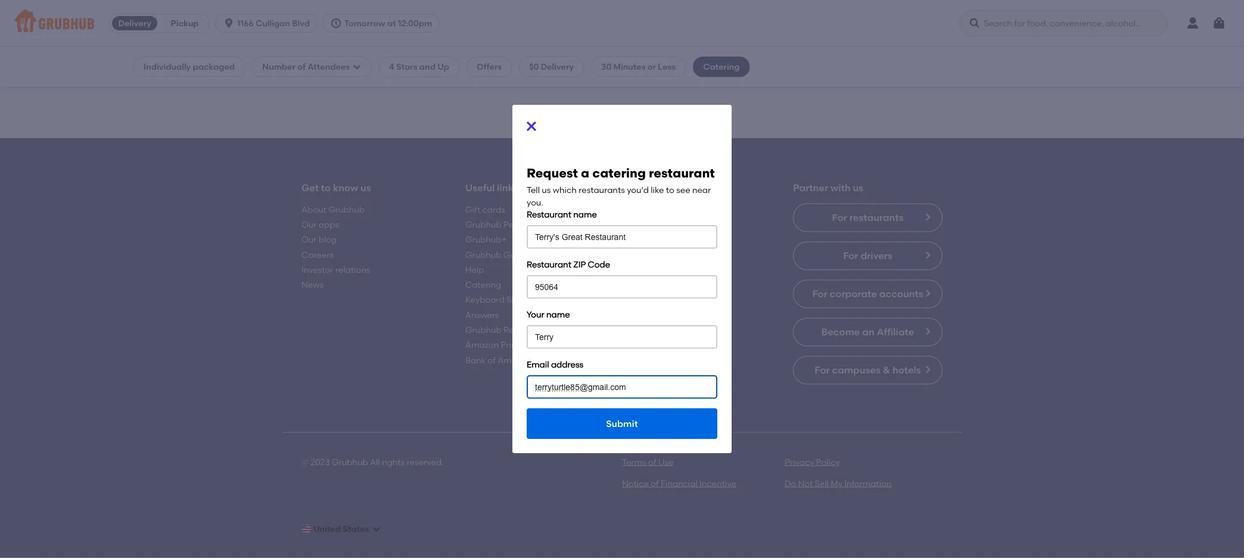 Task type: locate. For each thing, give the bounding box(es) containing it.
svg image
[[1212, 16, 1226, 30], [223, 17, 235, 29], [330, 17, 342, 29], [969, 17, 981, 29], [524, 119, 539, 133], [371, 524, 381, 534]]

1 vertical spatial catering
[[592, 166, 646, 181]]

1 restaurant from the top
[[527, 209, 571, 219]]

0 vertical spatial a
[[561, 122, 567, 132]]

notice of financial incentive
[[622, 479, 736, 489]]

0 vertical spatial restaurant
[[527, 209, 571, 219]]

0 horizontal spatial name
[[546, 309, 570, 319]]

our down about
[[301, 219, 317, 229]]

0 horizontal spatial restaurants
[[579, 185, 625, 195]]

for inside for restaurants 'link'
[[832, 212, 847, 223]]

with right the partner
[[831, 182, 851, 194]]

financial
[[661, 479, 698, 489]]

a inside suggest a new catering restaurant for grubhub button
[[561, 122, 567, 132]]

sell
[[815, 479, 829, 489]]

number
[[262, 62, 295, 72]]

catering right less
[[703, 62, 740, 72]]

with left the near
[[672, 182, 692, 194]]

notice
[[622, 479, 649, 489]]

subscription pass image
[[141, 43, 151, 51]]

hotels
[[892, 364, 921, 376]]

0 horizontal spatial to
[[321, 182, 331, 194]]

$0 delivery
[[529, 62, 574, 72]]

relations
[[335, 265, 370, 275]]

deal
[[526, 340, 545, 350]]

language select image
[[301, 524, 311, 534]]

1 horizontal spatial catering
[[703, 62, 740, 72]]

0 horizontal spatial a
[[561, 122, 567, 132]]

twitter link
[[629, 219, 657, 229]]

delivery button
[[110, 14, 160, 33]]

delivery right $0
[[541, 62, 574, 72]]

restaurants up drivers
[[849, 212, 904, 223]]

restaurant down looking
[[624, 122, 666, 132]]

gift cards link
[[465, 204, 505, 214]]

code
[[588, 259, 610, 269]]

grubhub down the gift cards link
[[465, 219, 501, 229]]

our up careers link
[[301, 234, 317, 245]]

0 vertical spatial restaurants
[[579, 185, 625, 195]]

us right the tell
[[542, 185, 551, 195]]

name down which
[[573, 209, 597, 219]]

&
[[883, 364, 890, 376]]

for
[[832, 212, 847, 223], [843, 250, 858, 261], [812, 288, 827, 300], [815, 364, 830, 376]]

1 vertical spatial a
[[581, 166, 589, 181]]

for left drivers
[[843, 250, 858, 261]]

delivery inside button
[[118, 18, 151, 28]]

restaurant
[[624, 122, 666, 132], [649, 166, 715, 181]]

name
[[573, 209, 597, 219], [546, 309, 570, 319]]

use
[[658, 457, 673, 467]]

to right get
[[321, 182, 331, 194]]

Your name text field
[[527, 325, 717, 349]]

2 with from the left
[[831, 182, 851, 194]]

for left corporate at the bottom of the page
[[812, 288, 827, 300]]

culligan
[[256, 18, 290, 28]]

of right bank
[[488, 355, 496, 365]]

delivery up subscription pass icon
[[118, 18, 151, 28]]

reserved.
[[407, 457, 444, 467]]

grubhub down know
[[328, 204, 365, 214]]

united
[[313, 524, 341, 534]]

restaurants left you'd
[[579, 185, 625, 195]]

restaurant for restaurant name
[[527, 209, 571, 219]]

or
[[648, 62, 656, 72]]

1 vertical spatial see
[[676, 185, 690, 195]]

catering up you'd
[[592, 166, 646, 181]]

for for for corporate accounts
[[812, 288, 827, 300]]

restaurants inside 'link'
[[849, 212, 904, 223]]

restaurants
[[579, 185, 625, 195], [849, 212, 904, 223]]

restaurant left zip
[[527, 259, 571, 269]]

0 vertical spatial catering
[[703, 62, 740, 72]]

catering inside button
[[588, 122, 622, 132]]

restaurant down you. at the top
[[527, 209, 571, 219]]

your name
[[527, 309, 570, 319]]

restaurants inside request a catering restaurant tell us which restaurants you'd like to see near you.
[[579, 185, 625, 195]]

1166 culligan blvd button
[[215, 14, 322, 33]]

0 vertical spatial restaurant
[[624, 122, 666, 132]]

(5)
[[167, 54, 178, 65]]

get to know us
[[301, 182, 371, 194]]

0 vertical spatial our
[[301, 219, 317, 229]]

3.6
[[153, 54, 165, 65]]

main navigation navigation
[[0, 0, 1244, 47]]

of right number
[[297, 62, 306, 72]]

for left campuses
[[815, 364, 830, 376]]

with
[[672, 182, 692, 194], [831, 182, 851, 194]]

partner
[[793, 182, 828, 194]]

restaurant inside button
[[624, 122, 666, 132]]

guarantee
[[503, 249, 548, 260]]

catering inside request a catering restaurant tell us which restaurants you'd like to see near you.
[[592, 166, 646, 181]]

30
[[601, 62, 611, 72]]

1 horizontal spatial to
[[666, 185, 674, 195]]

1 vertical spatial restaurant
[[649, 166, 715, 181]]

do not sell my information link
[[785, 479, 892, 489]]

svg image inside tomorrow at 12:00pm button
[[330, 17, 342, 29]]

tomorrow at 12:00pm
[[344, 18, 432, 28]]

of
[[297, 62, 306, 72], [488, 355, 496, 365], [648, 457, 656, 467], [651, 479, 659, 489]]

name right your
[[546, 309, 570, 319]]

svg image
[[352, 62, 362, 72]]

1 vertical spatial delivery
[[541, 62, 574, 72]]

for inside for corporate accounts link
[[812, 288, 827, 300]]

restaurant up connect with us
[[649, 166, 715, 181]]

investor relations link
[[301, 265, 370, 275]]

© 2023 grubhub all rights reserved.
[[301, 457, 444, 467]]

1 vertical spatial catering
[[465, 280, 501, 290]]

a right 'request'
[[581, 166, 589, 181]]

grubhub down grubhub+ at the left
[[465, 249, 501, 260]]

become an affiliate link
[[793, 318, 943, 346]]

for drivers link
[[793, 242, 943, 270]]

amazon
[[465, 340, 499, 350]]

a
[[561, 122, 567, 132], [581, 166, 589, 181]]

us up for restaurants
[[853, 182, 863, 194]]

our
[[301, 219, 317, 229], [301, 234, 317, 245]]

keyboard
[[465, 295, 504, 305]]

with for connect
[[672, 182, 692, 194]]

individually
[[144, 62, 191, 72]]

and
[[419, 62, 435, 72]]

notice of financial incentive link
[[622, 479, 736, 489]]

0 vertical spatial delivery
[[118, 18, 151, 28]]

not
[[798, 479, 813, 489]]

0 vertical spatial see
[[578, 105, 592, 116]]

12:00pm
[[398, 18, 432, 28]]

see up the new
[[578, 105, 592, 116]]

submit link
[[527, 408, 717, 439]]

restaurant zip code
[[527, 259, 610, 269]]

of right notice
[[651, 479, 659, 489]]

for down the partner with us
[[832, 212, 847, 223]]

1 vertical spatial restaurants
[[849, 212, 904, 223]]

number of attendees
[[262, 62, 350, 72]]

•
[[181, 54, 184, 65]]

mexican
[[187, 54, 221, 65]]

0 horizontal spatial delivery
[[118, 18, 151, 28]]

name for your name
[[546, 309, 570, 319]]

grubhub inside button
[[681, 122, 717, 132]]

1 horizontal spatial a
[[581, 166, 589, 181]]

which
[[553, 185, 577, 195]]

less
[[658, 62, 676, 72]]

grubhub rewards link
[[465, 325, 538, 335]]

restaurant for restaurant zip code
[[527, 259, 571, 269]]

2 restaurant from the top
[[527, 259, 571, 269]]

of for terms
[[648, 457, 656, 467]]

1 vertical spatial our
[[301, 234, 317, 245]]

privacy policy
[[785, 457, 840, 467]]

• mexican
[[181, 54, 221, 65]]

a for request
[[581, 166, 589, 181]]

0 vertical spatial name
[[573, 209, 597, 219]]

1 horizontal spatial with
[[831, 182, 851, 194]]

with for partner
[[831, 182, 851, 194]]

for inside for campuses & hotels link
[[815, 364, 830, 376]]

of left use
[[648, 457, 656, 467]]

pickup button
[[160, 14, 210, 33]]

1166 culligan blvd
[[237, 18, 310, 28]]

states
[[343, 524, 369, 534]]

0 horizontal spatial catering
[[465, 280, 501, 290]]

1 vertical spatial name
[[546, 309, 570, 319]]

catering link
[[465, 280, 501, 290]]

a inside request a catering restaurant tell us which restaurants you'd like to see near you.
[[581, 166, 589, 181]]

policy
[[816, 457, 840, 467]]

catering
[[703, 62, 740, 72], [465, 280, 501, 290]]

a left the new
[[561, 122, 567, 132]]

email
[[527, 359, 549, 369]]

about grubhub link
[[301, 204, 365, 214]]

0 horizontal spatial with
[[672, 182, 692, 194]]

submit
[[606, 418, 638, 429]]

for restaurants link
[[793, 203, 943, 232]]

2 our from the top
[[301, 234, 317, 245]]

1 with from the left
[[672, 182, 692, 194]]

see
[[578, 105, 592, 116], [676, 185, 690, 195]]

0 vertical spatial catering
[[588, 122, 622, 132]]

1 horizontal spatial see
[[676, 185, 690, 195]]

up
[[437, 62, 449, 72]]

see left the near
[[676, 185, 690, 195]]

1 horizontal spatial restaurants
[[849, 212, 904, 223]]

catering up keyboard
[[465, 280, 501, 290]]

catering
[[588, 122, 622, 132], [592, 166, 646, 181]]

tomorrow
[[344, 18, 385, 28]]

suggest
[[527, 122, 559, 132]]

1 horizontal spatial name
[[573, 209, 597, 219]]

for inside for drivers link
[[843, 250, 858, 261]]

1 vertical spatial restaurant
[[527, 259, 571, 269]]

to right like
[[666, 185, 674, 195]]

the
[[154, 41, 171, 53]]

catering down what on the left top of page
[[588, 122, 622, 132]]

to inside request a catering restaurant tell us which restaurants you'd like to see near you.
[[666, 185, 674, 195]]

grubhub down for?
[[681, 122, 717, 132]]



Task type: vqa. For each thing, say whether or not it's contained in the screenshot.
For drivers
yes



Task type: describe. For each thing, give the bounding box(es) containing it.
for corporate accounts
[[812, 288, 923, 300]]

3.6 (5)
[[153, 54, 178, 65]]

minutes
[[613, 62, 646, 72]]

Restaurant name text field
[[527, 225, 717, 249]]

become
[[821, 326, 860, 338]]

for for for restaurants
[[832, 212, 847, 223]]

closed
[[335, 54, 363, 65]]

1 our from the top
[[301, 219, 317, 229]]

address
[[551, 359, 583, 369]]

see inside request a catering restaurant tell us which restaurants you'd like to see near you.
[[676, 185, 690, 195]]

4 stars and up
[[389, 62, 449, 72]]

incentive
[[700, 479, 736, 489]]

answers link
[[465, 310, 499, 320]]

you.
[[527, 197, 543, 207]]

pickup
[[171, 18, 199, 28]]

of for number
[[297, 62, 306, 72]]

cards
[[482, 204, 505, 214]]

catering inside gift cards grubhub perks grubhub+ grubhub guarantee help catering keyboard shortcuts answers grubhub rewards amazon prime deal bank of america
[[465, 280, 501, 290]]

for campuses & hotels link
[[793, 356, 943, 385]]

don't see what you're looking for?
[[555, 105, 689, 116]]

Restaurant ZIP Code telephone field
[[527, 275, 717, 299]]

investor
[[301, 265, 333, 275]]

of for notice
[[651, 479, 659, 489]]

privacy
[[785, 457, 814, 467]]

drivers
[[861, 250, 892, 261]]

campuses
[[832, 364, 880, 376]]

grubhub down answers
[[465, 325, 501, 335]]

of inside gift cards grubhub perks grubhub+ grubhub guarantee help catering keyboard shortcuts answers grubhub rewards amazon prime deal bank of america
[[488, 355, 496, 365]]

perks
[[503, 219, 525, 229]]

terms of use
[[622, 457, 673, 467]]

new
[[569, 122, 586, 132]]

30 minutes or less
[[601, 62, 676, 72]]

near
[[692, 185, 711, 195]]

what
[[594, 105, 614, 116]]

rewards
[[503, 325, 538, 335]]

grubhub left all
[[332, 457, 368, 467]]

corporate
[[830, 288, 877, 300]]

useful links
[[465, 182, 518, 194]]

looking
[[643, 105, 672, 116]]

us right know
[[360, 182, 371, 194]]

keyboard shortcuts link
[[465, 295, 545, 305]]

privacy policy link
[[785, 457, 840, 467]]

careers
[[301, 249, 334, 260]]

a for suggest
[[561, 122, 567, 132]]

america
[[498, 355, 532, 365]]

united states button
[[301, 518, 381, 540]]

get
[[301, 182, 319, 194]]

bank
[[465, 355, 486, 365]]

1166
[[237, 18, 254, 28]]

star icon image
[[141, 55, 150, 64]]

accounts
[[879, 288, 923, 300]]

zip
[[573, 259, 586, 269]]

an
[[862, 326, 874, 338]]

grubhub+
[[465, 234, 506, 245]]

your
[[527, 309, 544, 319]]

restaurant inside request a catering restaurant tell us which restaurants you'd like to see near you.
[[649, 166, 715, 181]]

the abuela logo image
[[214, 0, 290, 33]]

for?
[[674, 105, 689, 116]]

request
[[527, 166, 578, 181]]

©
[[301, 457, 309, 467]]

help
[[465, 265, 484, 275]]

answers
[[465, 310, 499, 320]]

for for for campuses & hotels
[[815, 364, 830, 376]]

become an affiliate
[[821, 326, 914, 338]]

for for for drivers
[[843, 250, 858, 261]]

for corporate accounts link
[[793, 280, 943, 308]]

4
[[389, 62, 394, 72]]

you'd
[[627, 185, 649, 195]]

tell
[[527, 185, 540, 195]]

grubhub inside about grubhub our apps our blog careers investor relations news
[[328, 204, 365, 214]]

my
[[831, 479, 842, 489]]

0 horizontal spatial see
[[578, 105, 592, 116]]

information
[[844, 479, 892, 489]]

us inside request a catering restaurant tell us which restaurants you'd like to see near you.
[[542, 185, 551, 195]]

connect
[[629, 182, 670, 194]]

prime
[[501, 340, 524, 350]]

for drivers
[[843, 250, 892, 261]]

news link
[[301, 280, 324, 290]]

do
[[785, 479, 796, 489]]

grubhub guarantee link
[[465, 249, 548, 260]]

stars
[[396, 62, 417, 72]]

svg image inside the 1166 culligan blvd 'button'
[[223, 17, 235, 29]]

us right like
[[694, 182, 705, 194]]

amazon prime deal link
[[465, 340, 545, 350]]

help link
[[465, 265, 484, 275]]

youtube
[[629, 249, 664, 260]]

gift
[[465, 204, 480, 214]]

like
[[651, 185, 664, 195]]

name for restaurant name
[[573, 209, 597, 219]]

careers link
[[301, 249, 334, 260]]

attendees
[[308, 62, 350, 72]]

affiliate
[[877, 326, 914, 338]]

grubhub perks link
[[465, 219, 525, 229]]

1 horizontal spatial delivery
[[541, 62, 574, 72]]

at
[[387, 18, 396, 28]]

all
[[370, 457, 380, 467]]

about
[[301, 204, 326, 214]]

email address
[[527, 359, 583, 369]]

news
[[301, 280, 324, 290]]

blvd
[[292, 18, 310, 28]]

Email address email field
[[527, 375, 717, 399]]



